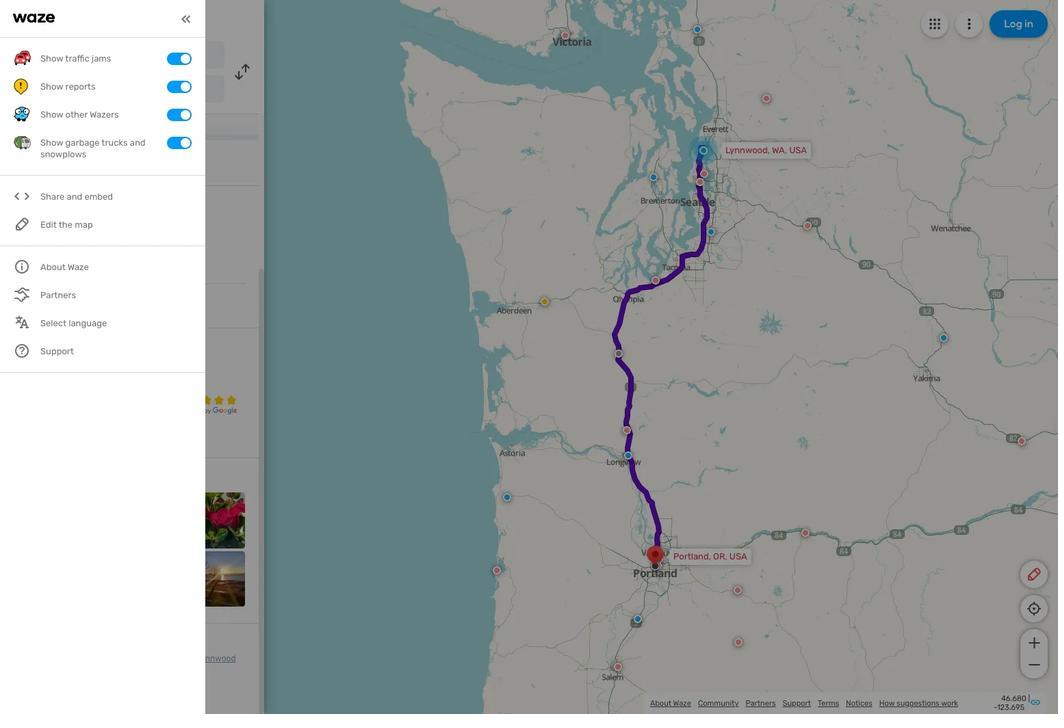 Task type: locate. For each thing, give the bounding box(es) containing it.
support
[[783, 699, 811, 708]]

embed
[[85, 192, 113, 202]]

or, right the "portland"
[[93, 86, 106, 95]]

portland, or, usa
[[674, 552, 747, 562]]

5
[[176, 350, 199, 395], [14, 357, 19, 368]]

or, inside portland or, usa
[[93, 86, 106, 95]]

waze
[[673, 699, 691, 708]]

lynnwood, wa, usa
[[726, 145, 807, 155]]

0 vertical spatial directions
[[126, 11, 182, 26]]

lynnwood, inside 'lynnwood, lynnwood driving directions'
[[154, 655, 195, 664]]

5 inside 5 4
[[14, 357, 19, 368]]

directions inside 'lynnwood, lynnwood driving directions'
[[42, 667, 80, 677]]

46.680 | -123.695
[[994, 695, 1030, 713]]

share and embed link
[[14, 183, 192, 211]]

190.1 miles
[[38, 105, 86, 115]]

about
[[650, 699, 672, 708]]

link image
[[1030, 697, 1041, 708]]

summary
[[48, 339, 90, 351]]

0 horizontal spatial lynnwood,
[[154, 655, 195, 664]]

0 horizontal spatial 5
[[14, 357, 19, 368]]

0 horizontal spatial wa,
[[14, 220, 30, 231]]

about waze link
[[650, 699, 691, 708]]

lynnwood wa, usa up portland or, usa
[[50, 50, 133, 62]]

0 horizontal spatial or,
[[93, 86, 106, 95]]

community link
[[698, 699, 739, 708]]

0 vertical spatial or,
[[93, 86, 106, 95]]

lynnwood wa, usa left the embed
[[14, 201, 82, 231]]

0 horizontal spatial directions
[[42, 667, 80, 677]]

lynnwood, for lynnwood
[[154, 655, 195, 664]]

community
[[698, 699, 739, 708]]

5 4
[[14, 357, 20, 379]]

notices link
[[846, 699, 873, 708]]

|
[[1029, 695, 1030, 704]]

review summary
[[14, 339, 90, 351]]

directions
[[126, 11, 182, 26], [42, 667, 80, 677]]

lynnwood inside 'lynnwood, lynnwood driving directions'
[[197, 655, 236, 664]]

1 vertical spatial or,
[[713, 552, 728, 562]]

0 vertical spatial lynnwood wa, usa
[[50, 50, 133, 62]]

driving
[[82, 11, 123, 26]]

123.695
[[997, 704, 1025, 713]]

4
[[14, 368, 20, 379]]

0 vertical spatial lynnwood
[[50, 50, 96, 62]]

1 horizontal spatial or,
[[713, 552, 728, 562]]

1 horizontal spatial directions
[[126, 11, 182, 26]]

terms link
[[818, 699, 839, 708]]

1 vertical spatial lynnwood,
[[154, 655, 195, 664]]

2 vertical spatial lynnwood
[[197, 655, 236, 664]]

0 vertical spatial lynnwood,
[[726, 145, 770, 155]]

miles
[[61, 105, 86, 115]]

wa,
[[100, 51, 114, 61], [772, 145, 787, 155], [14, 220, 30, 231]]

2 horizontal spatial wa,
[[772, 145, 787, 155]]

terms
[[818, 699, 839, 708]]

1 horizontal spatial lynnwood,
[[726, 145, 770, 155]]

lynnwood wa, usa
[[50, 50, 133, 62], [14, 201, 82, 231]]

lynnwood
[[50, 50, 96, 62], [14, 201, 82, 218], [197, 655, 236, 664]]

how suggestions work link
[[880, 699, 959, 708]]

or,
[[93, 86, 106, 95], [713, 552, 728, 562]]

lynnwood, lynnwood driving directions link
[[14, 655, 236, 677]]

1 horizontal spatial 5
[[176, 350, 199, 395]]

0 vertical spatial wa,
[[100, 51, 114, 61]]

current location image
[[14, 47, 30, 63]]

notices
[[846, 699, 873, 708]]

or, right portland,
[[713, 552, 728, 562]]

lynnwood,
[[726, 145, 770, 155], [154, 655, 195, 664]]

usa
[[116, 51, 133, 61], [108, 86, 124, 95], [790, 145, 807, 155], [32, 220, 51, 231], [730, 552, 747, 562]]

1 vertical spatial directions
[[42, 667, 80, 677]]

lynnwood, for wa,
[[726, 145, 770, 155]]



Task type: describe. For each thing, give the bounding box(es) containing it.
share and embed
[[40, 192, 113, 202]]

and
[[67, 192, 82, 202]]

5 for 5 4
[[14, 357, 19, 368]]

190.1
[[38, 105, 59, 115]]

1 vertical spatial lynnwood
[[14, 201, 82, 218]]

review
[[14, 339, 45, 351]]

work
[[942, 699, 959, 708]]

1 vertical spatial wa,
[[772, 145, 787, 155]]

-
[[994, 704, 997, 713]]

lynnwood, lynnwood driving directions
[[14, 655, 236, 677]]

about waze community partners support terms notices how suggestions work
[[650, 699, 959, 708]]

or, for portland,
[[713, 552, 728, 562]]

pencil image
[[1026, 567, 1043, 583]]

1 vertical spatial lynnwood wa, usa
[[14, 201, 82, 231]]

portland
[[50, 84, 88, 96]]

support link
[[783, 699, 811, 708]]

zoom out image
[[1026, 657, 1043, 674]]

portland or, usa
[[50, 84, 124, 96]]

computer image
[[14, 298, 30, 314]]

partners link
[[746, 699, 776, 708]]

46.680
[[1002, 695, 1027, 704]]

suggestions
[[897, 699, 940, 708]]

zoom in image
[[1026, 635, 1043, 652]]

1 horizontal spatial wa,
[[100, 51, 114, 61]]

share
[[40, 192, 65, 202]]

image 8 of lynnwood, lynnwood image
[[189, 552, 245, 607]]

5 for 5
[[176, 350, 199, 395]]

usa inside portland or, usa
[[108, 86, 124, 95]]

2 vertical spatial wa,
[[14, 220, 30, 231]]

location image
[[14, 81, 30, 97]]

how
[[880, 699, 895, 708]]

driving
[[14, 667, 40, 677]]

code image
[[14, 189, 31, 206]]

portland,
[[674, 552, 711, 562]]

or, for portland
[[93, 86, 106, 95]]

partners
[[746, 699, 776, 708]]

image 4 of lynnwood, lynnwood image
[[189, 493, 245, 549]]

driving directions
[[82, 11, 182, 26]]



Task type: vqa. For each thing, say whether or not it's contained in the screenshot.
'34.055'
no



